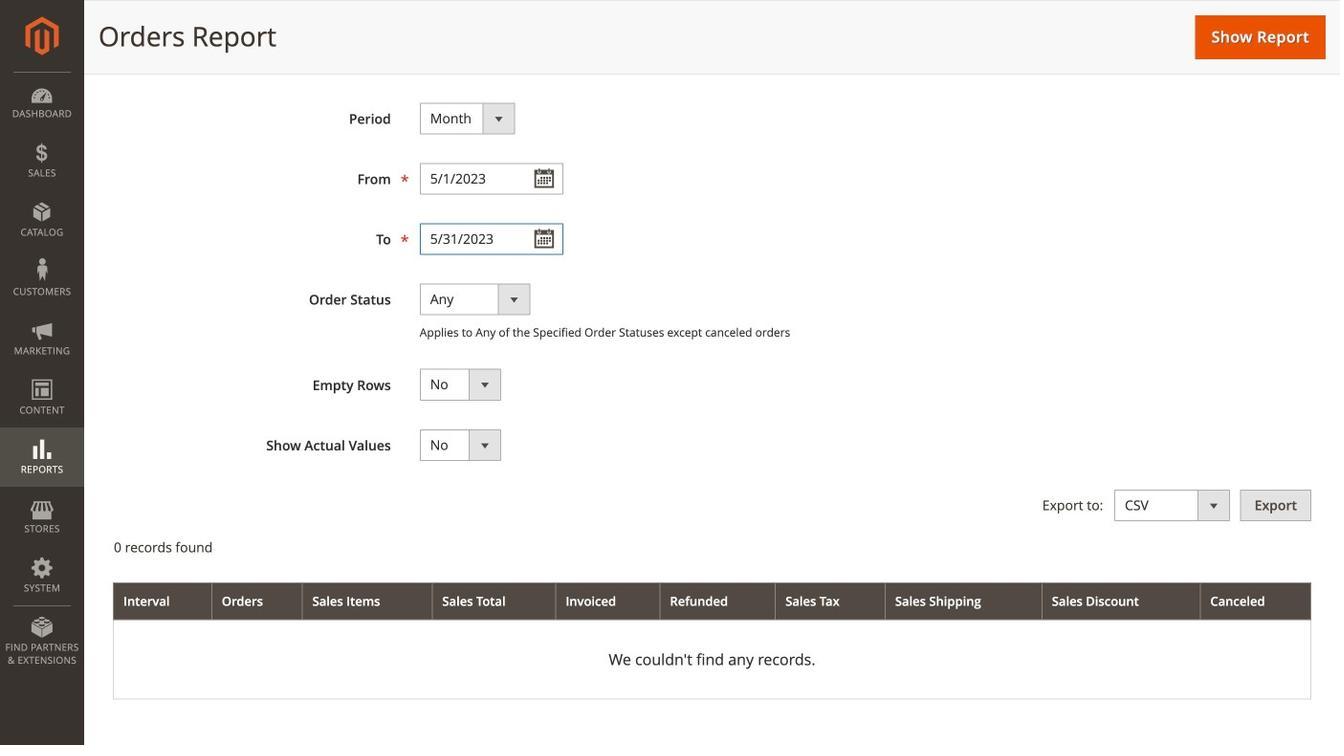 Task type: describe. For each thing, give the bounding box(es) containing it.
magento admin panel image
[[25, 16, 59, 56]]



Task type: locate. For each thing, give the bounding box(es) containing it.
menu bar
[[0, 72, 84, 677]]

None text field
[[420, 223, 564, 255]]

None text field
[[420, 163, 564, 195]]



